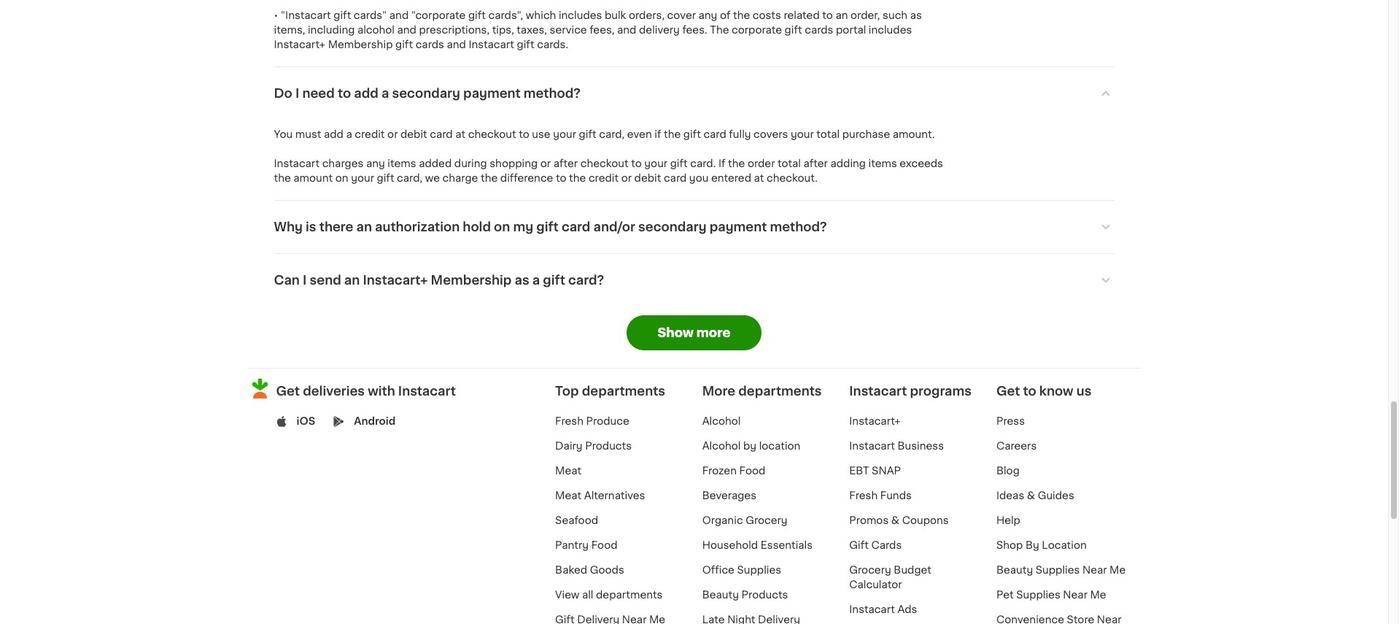 Task type: vqa. For each thing, say whether or not it's contained in the screenshot.
the Help
yes



Task type: locate. For each thing, give the bounding box(es) containing it.
0 vertical spatial an
[[357, 221, 372, 233]]

1 horizontal spatial get
[[997, 386, 1021, 397]]

card, left we
[[397, 173, 423, 183]]

get for get deliveries with instacart
[[276, 386, 300, 397]]

ideas
[[997, 491, 1025, 501]]

me
[[1110, 565, 1126, 575], [1091, 590, 1107, 600]]

0 vertical spatial food
[[740, 466, 766, 476]]

1 horizontal spatial instacart+
[[850, 416, 901, 426]]

1 vertical spatial debit
[[635, 173, 661, 183]]

products down 'produce'
[[585, 441, 632, 451]]

pet
[[997, 590, 1014, 600]]

top departments
[[555, 386, 666, 397]]

a right need
[[382, 88, 389, 99]]

2 horizontal spatial a
[[533, 275, 540, 286]]

2 alcohol from the top
[[703, 441, 741, 451]]

snap
[[872, 466, 901, 476]]

instacart+ inside can i send an instacart+ membership as a gift card? dropdown button
[[363, 275, 428, 286]]

i right 'can'
[[303, 275, 307, 286]]

if
[[655, 129, 662, 140]]

the
[[664, 129, 681, 140], [728, 159, 745, 169], [274, 173, 291, 183], [481, 173, 498, 183], [569, 173, 586, 183]]

1 horizontal spatial food
[[740, 466, 766, 476]]

0 vertical spatial on
[[336, 173, 349, 183]]

1 vertical spatial total
[[778, 159, 801, 169]]

add right must
[[324, 129, 344, 140]]

beauty for beauty products
[[703, 590, 739, 600]]

method? down checkout.
[[770, 221, 827, 233]]

secondary down you
[[639, 221, 707, 233]]

debit up added
[[401, 129, 427, 140]]

on down charges
[[336, 173, 349, 183]]

supplies
[[737, 565, 782, 575], [1036, 565, 1080, 575], [1017, 590, 1061, 600]]

gift right 'use'
[[579, 129, 597, 140]]

meat for meat alternatives
[[555, 491, 582, 501]]

business
[[898, 441, 944, 451]]

i for can
[[303, 275, 307, 286]]

1 horizontal spatial products
[[742, 590, 789, 600]]

instacart down instacart+ "link"
[[850, 441, 895, 451]]

credit up any
[[355, 129, 385, 140]]

0 horizontal spatial on
[[336, 173, 349, 183]]

promos & coupons link
[[850, 515, 949, 526]]

grocery up calculator
[[850, 565, 892, 575]]

after up checkout.
[[804, 159, 828, 169]]

pantry food
[[555, 540, 618, 551]]

near for beauty supplies near me
[[1083, 565, 1108, 575]]

instacart business link
[[850, 441, 944, 451]]

1 horizontal spatial beauty
[[997, 565, 1034, 575]]

fresh down ebt
[[850, 491, 878, 501]]

hold
[[463, 221, 491, 233]]

1 vertical spatial near
[[1064, 590, 1088, 600]]

&
[[1027, 491, 1036, 501], [892, 515, 900, 526]]

0 vertical spatial beauty
[[997, 565, 1034, 575]]

add right need
[[354, 88, 379, 99]]

during
[[455, 159, 487, 169]]

0 vertical spatial or
[[388, 129, 398, 140]]

0 vertical spatial at
[[456, 129, 466, 140]]

funds
[[881, 491, 912, 501]]

instacart inside you must add a credit or debit card at checkout to use your gift card, even if the gift card fully covers your total purchase amount. instacart charges any items added during shopping or after checkout to your gift card. if the order total after adding items exceeds the amount on your gift card, we charge the difference to the credit or debit card you entered at checkout.
[[274, 159, 320, 169]]

2 after from the left
[[804, 159, 828, 169]]

1 vertical spatial at
[[754, 173, 764, 183]]

1 vertical spatial products
[[742, 590, 789, 600]]

0 horizontal spatial instacart+
[[363, 275, 428, 286]]

after
[[554, 159, 578, 169], [804, 159, 828, 169]]

0 horizontal spatial after
[[554, 159, 578, 169]]

your down any
[[351, 173, 374, 183]]

1 horizontal spatial credit
[[589, 173, 619, 183]]

meat
[[555, 466, 582, 476], [555, 491, 582, 501]]

1 horizontal spatial debit
[[635, 173, 661, 183]]

0 vertical spatial add
[[354, 88, 379, 99]]

0 horizontal spatial grocery
[[746, 515, 788, 526]]

1 vertical spatial checkout
[[581, 159, 629, 169]]

a inside dropdown button
[[382, 88, 389, 99]]

credit
[[355, 129, 385, 140], [589, 173, 619, 183]]

instacart+ up "instacart business"
[[850, 416, 901, 426]]

0 vertical spatial fresh
[[555, 416, 584, 426]]

items down purchase
[[869, 159, 898, 169]]

meat down meat link
[[555, 491, 582, 501]]

fresh up dairy
[[555, 416, 584, 426]]

an
[[357, 221, 372, 233], [344, 275, 360, 286]]

1 horizontal spatial me
[[1110, 565, 1126, 575]]

beauty down office
[[703, 590, 739, 600]]

alcohol for alcohol link
[[703, 416, 741, 426]]

on left my
[[494, 221, 510, 233]]

secondary inside why is there an authorization hold on my gift card and/or secondary payment method? dropdown button
[[639, 221, 707, 233]]

1 vertical spatial i
[[303, 275, 307, 286]]

you
[[690, 173, 709, 183]]

0 horizontal spatial &
[[892, 515, 900, 526]]

a inside you must add a credit or debit card at checkout to use your gift card, even if the gift card fully covers your total purchase amount. instacart charges any items added during shopping or after checkout to your gift card. if the order total after adding items exceeds the amount on your gift card, we charge the difference to the credit or debit card you entered at checkout.
[[346, 129, 352, 140]]

an right the send
[[344, 275, 360, 286]]

0 horizontal spatial get
[[276, 386, 300, 397]]

1 vertical spatial meat
[[555, 491, 582, 501]]

by
[[744, 441, 757, 451]]

baked goods link
[[555, 565, 625, 575]]

debit down the even
[[635, 173, 661, 183]]

1 vertical spatial or
[[541, 159, 551, 169]]

0 horizontal spatial total
[[778, 159, 801, 169]]

0 horizontal spatial add
[[324, 129, 344, 140]]

gift up card.
[[684, 129, 701, 140]]

instacart for instacart ads
[[850, 605, 895, 615]]

1 vertical spatial an
[[344, 275, 360, 286]]

after right shopping
[[554, 159, 578, 169]]

grocery up the household essentials link on the bottom right
[[746, 515, 788, 526]]

promos
[[850, 515, 889, 526]]

card,
[[599, 129, 625, 140], [397, 173, 423, 183]]

an inside dropdown button
[[344, 275, 360, 286]]

view all departments
[[555, 590, 663, 600]]

0 vertical spatial credit
[[355, 129, 385, 140]]

0 vertical spatial i
[[296, 88, 299, 99]]

grocery
[[746, 515, 788, 526], [850, 565, 892, 575]]

0 vertical spatial payment
[[464, 88, 521, 99]]

1 horizontal spatial payment
[[710, 221, 767, 233]]

departments for top departments
[[582, 386, 666, 397]]

1 vertical spatial fresh
[[850, 491, 878, 501]]

1 horizontal spatial &
[[1027, 491, 1036, 501]]

2 vertical spatial or
[[622, 173, 632, 183]]

supplies up the "pet supplies near me" link
[[1036, 565, 1080, 575]]

0 horizontal spatial items
[[388, 159, 416, 169]]

amount.
[[893, 129, 935, 140]]

beauty down shop
[[997, 565, 1034, 575]]

or down do i need to add a secondary payment method?
[[388, 129, 398, 140]]

1 horizontal spatial a
[[382, 88, 389, 99]]

us
[[1077, 386, 1092, 397]]

method?
[[524, 88, 581, 99], [770, 221, 827, 233]]

you must add a credit or debit card at checkout to use your gift card, even if the gift card fully covers your total purchase amount. instacart charges any items added during shopping or after checkout to your gift card. if the order total after adding items exceeds the amount on your gift card, we charge the difference to the credit or debit card you entered at checkout.
[[274, 129, 946, 183]]

1 horizontal spatial on
[[494, 221, 510, 233]]

1 horizontal spatial add
[[354, 88, 379, 99]]

office supplies link
[[703, 565, 782, 575]]

departments up location
[[739, 386, 822, 397]]

items right any
[[388, 159, 416, 169]]

android
[[354, 416, 396, 426]]

fresh funds link
[[850, 491, 912, 501]]

to right need
[[338, 88, 351, 99]]

alcohol for alcohol by location
[[703, 441, 741, 451]]

card left and/or
[[562, 221, 591, 233]]

gift right my
[[537, 221, 559, 233]]

1 meat from the top
[[555, 466, 582, 476]]

grocery budget calculator link
[[850, 565, 932, 590]]

0 horizontal spatial card,
[[397, 173, 423, 183]]

supplies down the household essentials link on the bottom right
[[737, 565, 782, 575]]

can i send an instacart+ membership as a gift card? button
[[274, 254, 1115, 307]]

method? up 'use'
[[524, 88, 581, 99]]

credit up and/or
[[589, 173, 619, 183]]

0 horizontal spatial payment
[[464, 88, 521, 99]]

1 vertical spatial &
[[892, 515, 900, 526]]

get up the press link
[[997, 386, 1021, 397]]

& down funds
[[892, 515, 900, 526]]

1 vertical spatial me
[[1091, 590, 1107, 600]]

your
[[553, 129, 577, 140], [791, 129, 814, 140], [645, 159, 668, 169], [351, 173, 374, 183]]

0 horizontal spatial i
[[296, 88, 299, 99]]

essentials
[[761, 540, 813, 551]]

0 horizontal spatial food
[[592, 540, 618, 551]]

instacart+ down authorization
[[363, 275, 428, 286]]

1 vertical spatial card,
[[397, 173, 423, 183]]

departments up 'produce'
[[582, 386, 666, 397]]

at
[[456, 129, 466, 140], [754, 173, 764, 183]]

i inside dropdown button
[[296, 88, 299, 99]]

food up goods
[[592, 540, 618, 551]]

total up "adding"
[[817, 129, 840, 140]]

card up added
[[430, 129, 453, 140]]

gift cards
[[850, 540, 902, 551]]

1 vertical spatial a
[[346, 129, 352, 140]]

1 horizontal spatial method?
[[770, 221, 827, 233]]

& right the ideas
[[1027, 491, 1036, 501]]

near
[[1083, 565, 1108, 575], [1064, 590, 1088, 600]]

total up checkout.
[[778, 159, 801, 169]]

dairy
[[555, 441, 583, 451]]

items
[[388, 159, 416, 169], [869, 159, 898, 169]]

0 vertical spatial debit
[[401, 129, 427, 140]]

gift inside dropdown button
[[537, 221, 559, 233]]

or up difference
[[541, 159, 551, 169]]

food for frozen food
[[740, 466, 766, 476]]

produce
[[586, 416, 630, 426]]

1 vertical spatial credit
[[589, 173, 619, 183]]

1 vertical spatial payment
[[710, 221, 767, 233]]

alcohol by location
[[703, 441, 801, 451]]

promos & coupons
[[850, 515, 949, 526]]

fresh
[[555, 416, 584, 426], [850, 491, 878, 501]]

1 vertical spatial instacart+
[[850, 416, 901, 426]]

products for dairy products
[[585, 441, 632, 451]]

or down the even
[[622, 173, 632, 183]]

with
[[368, 386, 395, 397]]

method? inside dropdown button
[[770, 221, 827, 233]]

alcohol down more
[[703, 416, 741, 426]]

card left the fully
[[704, 129, 727, 140]]

0 vertical spatial meat
[[555, 466, 582, 476]]

0 vertical spatial near
[[1083, 565, 1108, 575]]

on inside you must add a credit or debit card at checkout to use your gift card, even if the gift card fully covers your total purchase amount. instacart charges any items added during shopping or after checkout to your gift card. if the order total after adding items exceeds the amount on your gift card, we charge the difference to the credit or debit card you entered at checkout.
[[336, 173, 349, 183]]

i right do
[[296, 88, 299, 99]]

beauty products
[[703, 590, 789, 600]]

0 horizontal spatial beauty
[[703, 590, 739, 600]]

send
[[310, 275, 341, 286]]

0 horizontal spatial fresh
[[555, 416, 584, 426]]

products
[[585, 441, 632, 451], [742, 590, 789, 600]]

1 vertical spatial beauty
[[703, 590, 739, 600]]

1 horizontal spatial after
[[804, 159, 828, 169]]

1 horizontal spatial items
[[869, 159, 898, 169]]

1 vertical spatial grocery
[[850, 565, 892, 575]]

instacart up amount
[[274, 159, 320, 169]]

0 vertical spatial alcohol
[[703, 416, 741, 426]]

household essentials
[[703, 540, 813, 551]]

1 horizontal spatial total
[[817, 129, 840, 140]]

get right instacart shopper app logo
[[276, 386, 300, 397]]

0 vertical spatial &
[[1027, 491, 1036, 501]]

near down location
[[1083, 565, 1108, 575]]

2 items from the left
[[869, 159, 898, 169]]

add inside dropdown button
[[354, 88, 379, 99]]

1 horizontal spatial fresh
[[850, 491, 878, 501]]

2 get from the left
[[997, 386, 1021, 397]]

1 vertical spatial secondary
[[639, 221, 707, 233]]

0 vertical spatial checkout
[[468, 129, 516, 140]]

products down office supplies link
[[742, 590, 789, 600]]

2 meat from the top
[[555, 491, 582, 501]]

alcohol down alcohol link
[[703, 441, 741, 451]]

gift inside dropdown button
[[543, 275, 566, 286]]

a up charges
[[346, 129, 352, 140]]

1 vertical spatial on
[[494, 221, 510, 233]]

frozen food
[[703, 466, 766, 476]]

i inside dropdown button
[[303, 275, 307, 286]]

checkout down the even
[[581, 159, 629, 169]]

on
[[336, 173, 349, 183], [494, 221, 510, 233]]

0 vertical spatial me
[[1110, 565, 1126, 575]]

1 vertical spatial add
[[324, 129, 344, 140]]

a right as
[[533, 275, 540, 286]]

0 horizontal spatial method?
[[524, 88, 581, 99]]

android play store logo image
[[334, 416, 345, 427]]

1 horizontal spatial checkout
[[581, 159, 629, 169]]

an right there
[[357, 221, 372, 233]]

0 vertical spatial a
[[382, 88, 389, 99]]

as
[[515, 275, 530, 286]]

deliveries
[[303, 386, 365, 397]]

blog
[[997, 466, 1020, 476]]

at up 'during'
[[456, 129, 466, 140]]

we
[[425, 173, 440, 183]]

i for do
[[296, 88, 299, 99]]

organic grocery link
[[703, 515, 788, 526]]

card, left the even
[[599, 129, 625, 140]]

1 horizontal spatial grocery
[[850, 565, 892, 575]]

instacart up instacart+ "link"
[[850, 386, 907, 397]]

0 horizontal spatial me
[[1091, 590, 1107, 600]]

at down order
[[754, 173, 764, 183]]

office
[[703, 565, 735, 575]]

1 after from the left
[[554, 159, 578, 169]]

0 horizontal spatial or
[[388, 129, 398, 140]]

instacart for instacart programs
[[850, 386, 907, 397]]

0 horizontal spatial a
[[346, 129, 352, 140]]

meat down dairy
[[555, 466, 582, 476]]

0 vertical spatial products
[[585, 441, 632, 451]]

1 vertical spatial food
[[592, 540, 618, 551]]

secondary up added
[[392, 88, 460, 99]]

0 vertical spatial secondary
[[392, 88, 460, 99]]

instacart business
[[850, 441, 944, 451]]

get to know us
[[997, 386, 1092, 397]]

do
[[274, 88, 293, 99]]

checkout up 'during'
[[468, 129, 516, 140]]

programs
[[910, 386, 972, 397]]

ios link
[[297, 414, 315, 429]]

to left know
[[1024, 386, 1037, 397]]

1 horizontal spatial or
[[541, 159, 551, 169]]

use
[[532, 129, 551, 140]]

do i need to add a secondary payment method?
[[274, 88, 581, 99]]

debit
[[401, 129, 427, 140], [635, 173, 661, 183]]

adding
[[831, 159, 866, 169]]

near down beauty supplies near me link
[[1064, 590, 1088, 600]]

2 vertical spatial a
[[533, 275, 540, 286]]

view all departments link
[[555, 590, 663, 600]]

me for pet supplies near me
[[1091, 590, 1107, 600]]

food down alcohol by location in the bottom right of the page
[[740, 466, 766, 476]]

instacart down calculator
[[850, 605, 895, 615]]

0 horizontal spatial products
[[585, 441, 632, 451]]

1 get from the left
[[276, 386, 300, 397]]

to right difference
[[556, 173, 567, 183]]

must
[[295, 129, 321, 140]]

blog link
[[997, 466, 1020, 476]]

gift left card?
[[543, 275, 566, 286]]

an inside dropdown button
[[357, 221, 372, 233]]

coupons
[[903, 515, 949, 526]]

1 horizontal spatial i
[[303, 275, 307, 286]]

there
[[319, 221, 354, 233]]

ideas & guides link
[[997, 491, 1075, 501]]

1 horizontal spatial secondary
[[639, 221, 707, 233]]

a inside dropdown button
[[533, 275, 540, 286]]

1 alcohol from the top
[[703, 416, 741, 426]]

beauty for beauty supplies near me
[[997, 565, 1034, 575]]

0 horizontal spatial credit
[[355, 129, 385, 140]]



Task type: describe. For each thing, give the bounding box(es) containing it.
calculator
[[850, 580, 902, 590]]

organic grocery
[[703, 515, 788, 526]]

pantry food link
[[555, 540, 618, 551]]

meat for meat link
[[555, 466, 582, 476]]

gift left card.
[[670, 159, 688, 169]]

baked
[[555, 565, 588, 575]]

beverages link
[[703, 491, 757, 501]]

instacart programs
[[850, 386, 972, 397]]

office supplies
[[703, 565, 782, 575]]

card inside dropdown button
[[562, 221, 591, 233]]

membership
[[431, 275, 512, 286]]

by
[[1026, 540, 1040, 551]]

payment inside dropdown button
[[464, 88, 521, 99]]

and/or
[[594, 221, 636, 233]]

fresh for fresh funds
[[850, 491, 878, 501]]

supplies for departments
[[737, 565, 782, 575]]

goods
[[590, 565, 625, 575]]

press link
[[997, 416, 1025, 426]]

grocery budget calculator
[[850, 565, 932, 590]]

fully
[[729, 129, 751, 140]]

shop by location link
[[997, 540, 1087, 551]]

show
[[658, 327, 694, 339]]

alternatives
[[584, 491, 645, 501]]

your right covers
[[791, 129, 814, 140]]

& for ideas
[[1027, 491, 1036, 501]]

checkout.
[[767, 173, 818, 183]]

if
[[719, 159, 726, 169]]

authorization
[[375, 221, 460, 233]]

grocery inside grocery budget calculator
[[850, 565, 892, 575]]

your down if
[[645, 159, 668, 169]]

your right 'use'
[[553, 129, 577, 140]]

seafood
[[555, 515, 598, 526]]

gift down any
[[377, 173, 395, 183]]

know
[[1040, 386, 1074, 397]]

products for beauty products
[[742, 590, 789, 600]]

careers
[[997, 441, 1037, 451]]

get for get to know us
[[997, 386, 1021, 397]]

shop by location
[[997, 540, 1087, 551]]

charge
[[443, 173, 478, 183]]

dairy products link
[[555, 441, 632, 451]]

difference
[[501, 173, 554, 183]]

payment inside dropdown button
[[710, 221, 767, 233]]

why is there an authorization hold on my gift card and/or secondary payment method? button
[[274, 201, 1115, 253]]

1 items from the left
[[388, 159, 416, 169]]

ios app store logo image
[[276, 416, 287, 427]]

ios
[[297, 416, 315, 426]]

guides
[[1038, 491, 1075, 501]]

instacart+ link
[[850, 416, 901, 426]]

ads
[[898, 605, 918, 615]]

departments down goods
[[596, 590, 663, 600]]

need
[[302, 88, 335, 99]]

an for authorization
[[357, 221, 372, 233]]

fresh for fresh produce
[[555, 416, 584, 426]]

me for beauty supplies near me
[[1110, 565, 1126, 575]]

meat link
[[555, 466, 582, 476]]

cards
[[872, 540, 902, 551]]

instacart ads
[[850, 605, 918, 615]]

to inside dropdown button
[[338, 88, 351, 99]]

pet supplies near me
[[997, 590, 1107, 600]]

food for pantry food
[[592, 540, 618, 551]]

view
[[555, 590, 580, 600]]

to down the even
[[631, 159, 642, 169]]

why is there an authorization hold on my gift card and/or secondary payment method?
[[274, 221, 827, 233]]

method? inside dropdown button
[[524, 88, 581, 99]]

charges
[[322, 159, 364, 169]]

covers
[[754, 129, 788, 140]]

entered
[[712, 173, 752, 183]]

added
[[419, 159, 452, 169]]

0 horizontal spatial debit
[[401, 129, 427, 140]]

add inside you must add a credit or debit card at checkout to use your gift card, even if the gift card fully covers your total purchase amount. instacart charges any items added during shopping or after checkout to your gift card. if the order total after adding items exceeds the amount on your gift card, we charge the difference to the credit or debit card you entered at checkout.
[[324, 129, 344, 140]]

instacart shopper app logo image
[[248, 377, 272, 401]]

0 vertical spatial total
[[817, 129, 840, 140]]

more departments
[[703, 386, 822, 397]]

instacart for instacart business
[[850, 441, 895, 451]]

purchase
[[843, 129, 891, 140]]

do i need to add a secondary payment method? button
[[274, 67, 1115, 120]]

0 vertical spatial grocery
[[746, 515, 788, 526]]

1 horizontal spatial card,
[[599, 129, 625, 140]]

android link
[[354, 414, 396, 429]]

2 horizontal spatial or
[[622, 173, 632, 183]]

on inside dropdown button
[[494, 221, 510, 233]]

fresh funds
[[850, 491, 912, 501]]

secondary inside do i need to add a secondary payment method? dropdown button
[[392, 88, 460, 99]]

beauty products link
[[703, 590, 789, 600]]

supplies right 'pet' on the right of the page
[[1017, 590, 1061, 600]]

supplies for to
[[1036, 565, 1080, 575]]

beauty supplies near me link
[[997, 565, 1126, 575]]

ebt snap
[[850, 466, 901, 476]]

is
[[306, 221, 316, 233]]

0 horizontal spatial at
[[456, 129, 466, 140]]

show more button
[[627, 316, 762, 351]]

meat alternatives link
[[555, 491, 645, 501]]

my
[[513, 221, 534, 233]]

seafood link
[[555, 515, 598, 526]]

pantry
[[555, 540, 589, 551]]

help
[[997, 515, 1021, 526]]

gift
[[850, 540, 869, 551]]

departments for more departments
[[739, 386, 822, 397]]

household essentials link
[[703, 540, 813, 551]]

1 horizontal spatial at
[[754, 173, 764, 183]]

card?
[[569, 275, 604, 286]]

pet supplies near me link
[[997, 590, 1107, 600]]

location
[[760, 441, 801, 451]]

near for pet supplies near me
[[1064, 590, 1088, 600]]

ideas & guides
[[997, 491, 1075, 501]]

order
[[748, 159, 775, 169]]

more
[[697, 327, 731, 339]]

beverages
[[703, 491, 757, 501]]

card left you
[[664, 173, 687, 183]]

instacart right with
[[398, 386, 456, 397]]

help link
[[997, 515, 1021, 526]]

shopping
[[490, 159, 538, 169]]

any
[[366, 159, 385, 169]]

0 horizontal spatial checkout
[[468, 129, 516, 140]]

get deliveries with instacart
[[276, 386, 456, 397]]

an for instacart+
[[344, 275, 360, 286]]

& for promos
[[892, 515, 900, 526]]

to left 'use'
[[519, 129, 530, 140]]

alcohol by location link
[[703, 441, 801, 451]]

frozen food link
[[703, 466, 766, 476]]



